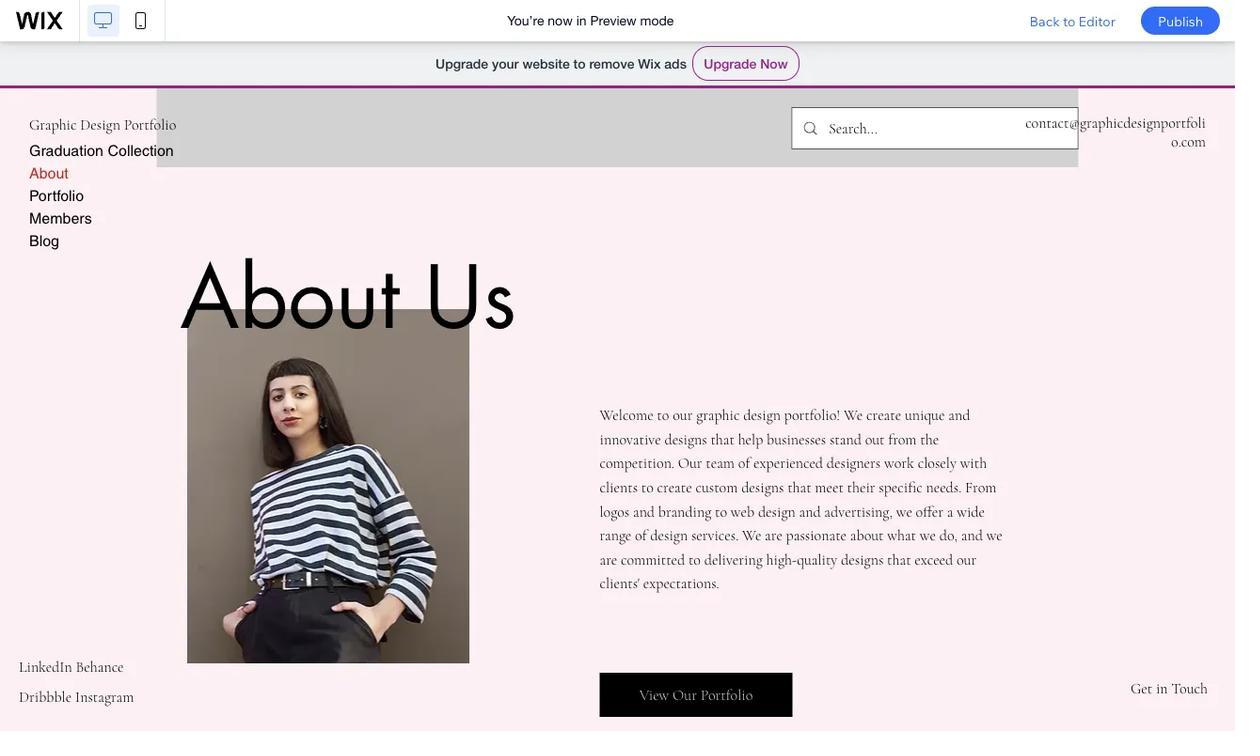 Task type: describe. For each thing, give the bounding box(es) containing it.
you're
[[507, 13, 544, 28]]

back to editor button
[[1016, 0, 1130, 41]]

now
[[548, 13, 573, 28]]

mode
[[640, 13, 674, 28]]

you're now in preview mode
[[507, 13, 674, 28]]



Task type: vqa. For each thing, say whether or not it's contained in the screenshot.
Publish button
yes



Task type: locate. For each thing, give the bounding box(es) containing it.
to
[[1063, 12, 1076, 29]]

editor
[[1079, 12, 1116, 29]]

publish button
[[1141, 7, 1220, 35]]

publish
[[1158, 12, 1203, 29]]

back to editor
[[1030, 12, 1116, 29]]

back
[[1030, 12, 1060, 29]]

preview
[[590, 13, 637, 28]]

in
[[576, 13, 587, 28]]



